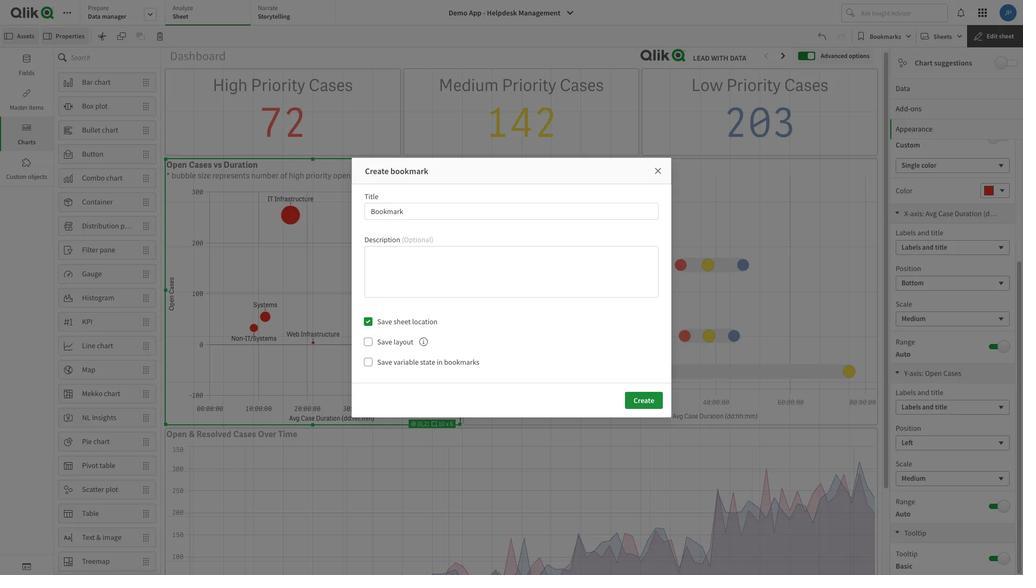 Task type: vqa. For each thing, say whether or not it's contained in the screenshot.
the deactivate
no



Task type: describe. For each thing, give the bounding box(es) containing it.
move image for text & image
[[136, 529, 156, 547]]

chart for mekko chart
[[104, 389, 120, 399]]

labels for y-
[[896, 388, 916, 398]]

scatter
[[82, 485, 104, 495]]

custom objects
[[6, 173, 47, 181]]

y-
[[905, 369, 910, 378]]

master items
[[10, 103, 44, 111]]

chart
[[915, 58, 933, 68]]

open for open cases by priority type
[[465, 159, 485, 170]]

scatter chart image
[[899, 59, 907, 67]]

move image for container
[[136, 193, 156, 211]]

save variable state in bookmarks
[[377, 358, 480, 367]]

priority for 203
[[727, 75, 781, 96]]

edit sheet button
[[967, 25, 1023, 47]]

fields button
[[0, 47, 53, 82]]

x-
[[905, 209, 911, 219]]

cases inside open cases vs duration * bubble size represents number of high priority open cases
[[189, 159, 212, 170]]

color
[[896, 186, 913, 196]]

save for save variable state in bookmarks
[[377, 358, 392, 367]]

& for image
[[96, 533, 101, 543]]

open for open cases vs duration * bubble size represents number of high priority open cases
[[166, 159, 187, 170]]

move image for box plot
[[136, 97, 156, 115]]

prepare data manager
[[88, 4, 126, 20]]

(optional)
[[402, 235, 434, 245]]

copy image
[[117, 32, 126, 41]]

options
[[849, 52, 870, 60]]

x-axis: avg case duration (dd:hh:mm)
[[905, 209, 1021, 219]]

(dd:hh:mm)
[[984, 209, 1021, 219]]

of
[[280, 170, 287, 181]]

close image
[[654, 167, 663, 175]]

helpdesk
[[487, 8, 517, 18]]

priority
[[306, 170, 332, 181]]

analyze
[[173, 4, 193, 12]]

description (optional)
[[365, 235, 434, 245]]

medium priority cases 142
[[439, 75, 604, 149]]

nl insights
[[82, 413, 116, 423]]

cases
[[353, 170, 373, 181]]

open cases by priority type
[[465, 159, 572, 170]]

triangle bottom image for y-
[[891, 370, 905, 376]]

position for y-
[[896, 424, 922, 433]]

insights
[[92, 413, 116, 423]]

link image
[[22, 89, 31, 98]]

tab list inside application
[[80, 0, 340, 27]]

chart for combo chart
[[106, 173, 123, 183]]

triangle bottom image for x-
[[891, 211, 905, 216]]

Search text field
[[71, 47, 160, 68]]

custom objects button
[[0, 151, 53, 186]]

edit
[[987, 32, 998, 40]]

open for open & resolved cases over time
[[166, 429, 187, 440]]

bullet chart
[[82, 125, 118, 135]]

open & resolved cases over time
[[166, 429, 297, 440]]

tooltip basic
[[896, 550, 918, 571]]

move image for mekko chart
[[136, 385, 156, 403]]

move image for pie chart
[[136, 433, 156, 451]]

position for x-
[[896, 264, 922, 273]]

box
[[82, 101, 94, 111]]

variables image
[[22, 563, 31, 571]]

Title text field
[[365, 203, 659, 220]]

description
[[365, 235, 400, 245]]

chart suggestions
[[915, 58, 973, 68]]

manager
[[102, 12, 126, 20]]

auto for y-axis: open cases
[[896, 510, 911, 519]]

narrate
[[258, 4, 278, 12]]

variable
[[394, 358, 419, 367]]

puzzle image
[[22, 158, 31, 167]]

move image for table
[[136, 505, 156, 523]]

create bookmark
[[365, 166, 428, 176]]

mekko chart
[[82, 389, 120, 399]]

charts button
[[0, 117, 53, 151]]

charts
[[18, 138, 36, 146]]

create for create
[[634, 396, 655, 406]]

by
[[512, 159, 521, 170]]

203
[[724, 96, 797, 149]]

create button
[[625, 392, 663, 409]]

text
[[82, 533, 95, 543]]

demo app - helpdesk management
[[449, 8, 561, 18]]

title for open
[[931, 388, 944, 398]]

3 triangle bottom image from the top
[[891, 530, 905, 536]]

move image for filter pane
[[136, 241, 156, 259]]

duration inside open cases vs duration * bubble size represents number of high priority open cases
[[224, 159, 258, 170]]

container
[[82, 197, 113, 207]]

app
[[469, 8, 482, 18]]

range for y-axis: open cases
[[896, 497, 915, 507]]

treemap
[[82, 557, 110, 567]]

advanced options
[[821, 52, 870, 60]]

location
[[412, 317, 438, 327]]

master
[[10, 103, 28, 111]]

assets
[[17, 32, 34, 40]]

chart for pie chart
[[93, 437, 110, 447]]

sheet for save
[[394, 317, 411, 327]]

line
[[82, 341, 95, 351]]

case
[[939, 209, 954, 219]]

combo
[[82, 173, 105, 183]]

filter pane
[[82, 245, 115, 255]]

pie chart
[[82, 437, 110, 447]]

master items button
[[0, 82, 53, 117]]

nl
[[82, 413, 91, 423]]

table
[[100, 461, 115, 471]]

bookmarks
[[870, 32, 901, 40]]

labels and title for open
[[896, 388, 944, 398]]

objects
[[28, 173, 47, 181]]

basic
[[896, 562, 913, 571]]

distribution
[[82, 221, 119, 231]]

move image for bullet chart
[[136, 121, 156, 139]]

size
[[198, 170, 211, 181]]

high
[[213, 75, 248, 96]]

duration inside appearance tab panel
[[955, 209, 982, 219]]

bookmarks button
[[855, 28, 914, 45]]

delete image
[[155, 32, 164, 41]]

state
[[420, 358, 435, 367]]

fields
[[19, 69, 35, 77]]

scale for y-axis: open cases
[[896, 459, 913, 469]]

range auto for y-axis: open cases
[[896, 497, 915, 519]]



Task type: locate. For each thing, give the bounding box(es) containing it.
open
[[166, 159, 187, 170], [465, 159, 485, 170], [925, 369, 942, 378], [166, 429, 187, 440]]

Description(Optional) text field
[[365, 246, 659, 298]]

chart right 'mekko'
[[104, 389, 120, 399]]

1 horizontal spatial duration
[[955, 209, 982, 219]]

auto up tooltip basic
[[896, 510, 911, 519]]

cases inside low priority cases 203
[[785, 75, 829, 96]]

5 move image from the top
[[136, 337, 156, 355]]

0 horizontal spatial create
[[365, 166, 389, 176]]

database image
[[22, 54, 31, 63]]

sheet
[[999, 32, 1014, 40], [394, 317, 411, 327]]

0 vertical spatial title
[[931, 228, 944, 238]]

items
[[29, 103, 44, 111]]

application containing 72
[[0, 0, 1023, 576]]

1 vertical spatial range
[[896, 497, 915, 507]]

1 horizontal spatial sheet
[[999, 32, 1014, 40]]

0 vertical spatial plot
[[95, 101, 108, 111]]

move image for kpi
[[136, 313, 156, 331]]

demo app - helpdesk management button
[[442, 4, 581, 21]]

1 horizontal spatial create
[[634, 396, 655, 406]]

chart right bar
[[94, 77, 111, 87]]

labels down x-
[[896, 228, 916, 238]]

-
[[483, 8, 486, 18]]

priority for 72
[[251, 75, 305, 96]]

create inside button
[[634, 396, 655, 406]]

management
[[519, 8, 561, 18]]

tooltip up "basic"
[[896, 550, 918, 559]]

move image for combo chart
[[136, 169, 156, 187]]

& left resolved
[[189, 429, 195, 440]]

1 labels from the top
[[896, 228, 916, 238]]

table
[[82, 509, 99, 519]]

1 vertical spatial save
[[377, 337, 392, 347]]

and for open
[[918, 388, 930, 398]]

tab list containing prepare
[[80, 0, 340, 27]]

1 vertical spatial custom
[[6, 173, 27, 181]]

2 vertical spatial save
[[377, 358, 392, 367]]

axis: for y-
[[910, 369, 924, 378]]

2 position from the top
[[896, 424, 922, 433]]

save for save layout
[[377, 337, 392, 347]]

title down avg
[[931, 228, 944, 238]]

1 position from the top
[[896, 264, 922, 273]]

sheet for edit
[[999, 32, 1014, 40]]

1 vertical spatial auto
[[896, 510, 911, 519]]

custom for custom
[[896, 140, 920, 150]]

pane
[[100, 245, 115, 255]]

appearance tab panel
[[891, 102, 1023, 576]]

bar chart
[[82, 77, 111, 87]]

include the layout, for example, sorting and presentation of charts image
[[419, 338, 428, 347]]

tab list
[[80, 0, 340, 27]]

range auto up tooltip basic
[[896, 497, 915, 519]]

vs
[[214, 159, 222, 170]]

kpi
[[82, 317, 93, 327]]

duration right vs
[[224, 159, 258, 170]]

axis:
[[911, 209, 924, 219], [910, 369, 924, 378]]

chart right line
[[97, 341, 113, 351]]

bookmarks
[[444, 358, 480, 367]]

line chart
[[82, 341, 113, 351]]

1 vertical spatial create
[[634, 396, 655, 406]]

storytelling
[[258, 12, 290, 20]]

cases inside medium priority cases 142
[[560, 75, 604, 96]]

5 move image from the top
[[136, 241, 156, 259]]

distribution plot
[[82, 221, 133, 231]]

2 scale from the top
[[896, 459, 913, 469]]

tooltip
[[905, 529, 927, 538], [896, 550, 918, 559]]

title for avg
[[931, 228, 944, 238]]

gauge
[[82, 269, 102, 279]]

tooltip for tooltip basic
[[896, 550, 918, 559]]

create
[[365, 166, 389, 176], [634, 396, 655, 406]]

labels and title down avg
[[896, 228, 944, 238]]

plot for scatter plot
[[106, 485, 118, 495]]

sheet inside the create bookmark dialog
[[394, 317, 411, 327]]

8 move image from the top
[[136, 385, 156, 403]]

4 move image from the top
[[136, 217, 156, 235]]

0 horizontal spatial custom
[[6, 173, 27, 181]]

image
[[102, 533, 122, 543]]

type
[[554, 159, 572, 170]]

and down y-axis: open cases
[[918, 388, 930, 398]]

open right y-
[[925, 369, 942, 378]]

appearance tab
[[891, 119, 1023, 139]]

cut image
[[98, 32, 106, 41]]

pivot table
[[82, 461, 115, 471]]

1 labels and title from the top
[[896, 228, 944, 238]]

move image for button
[[136, 145, 156, 163]]

6 move image from the top
[[136, 265, 156, 283]]

chart for bar chart
[[94, 77, 111, 87]]

next sheet: performance image
[[780, 52, 788, 60]]

1 vertical spatial labels
[[896, 388, 916, 398]]

0 horizontal spatial sheet
[[394, 317, 411, 327]]

2 auto from the top
[[896, 510, 911, 519]]

custom down appearance
[[896, 140, 920, 150]]

4 move image from the top
[[136, 313, 156, 331]]

save sheet location
[[377, 317, 438, 327]]

& right the text
[[96, 533, 101, 543]]

1 and from the top
[[918, 228, 930, 238]]

Ask Insight Advisor text field
[[859, 4, 948, 21]]

chart for bullet chart
[[102, 125, 118, 135]]

move image for line chart
[[136, 337, 156, 355]]

10 move image from the top
[[136, 433, 156, 451]]

1 scale from the top
[[896, 300, 913, 309]]

scatter plot
[[82, 485, 118, 495]]

2 and from the top
[[918, 388, 930, 398]]

narrate storytelling
[[258, 4, 290, 20]]

0 vertical spatial range
[[896, 337, 915, 347]]

priority inside low priority cases 203
[[727, 75, 781, 96]]

1 range from the top
[[896, 337, 915, 347]]

application
[[0, 0, 1023, 576]]

save left variable on the bottom left of page
[[377, 358, 392, 367]]

3 move image from the top
[[136, 169, 156, 187]]

0 vertical spatial scale
[[896, 300, 913, 309]]

0 vertical spatial auto
[[896, 350, 911, 359]]

position
[[896, 264, 922, 273], [896, 424, 922, 433]]

map
[[82, 365, 95, 375]]

9 move image from the top
[[136, 505, 156, 523]]

move image for nl insights
[[136, 409, 156, 427]]

auto up y-
[[896, 350, 911, 359]]

duration right the case
[[955, 209, 982, 219]]

object image
[[22, 124, 31, 132]]

2 move image from the top
[[136, 145, 156, 163]]

9 move image from the top
[[136, 409, 156, 427]]

2 range from the top
[[896, 497, 915, 507]]

number
[[251, 170, 279, 181]]

plot right box
[[95, 101, 108, 111]]

6 move image from the top
[[136, 361, 156, 379]]

1 vertical spatial tooltip
[[896, 550, 918, 559]]

combo chart
[[82, 173, 123, 183]]

1 vertical spatial title
[[931, 388, 944, 398]]

range auto up y-
[[896, 337, 915, 359]]

open left size
[[166, 159, 187, 170]]

labels for x-
[[896, 228, 916, 238]]

data
[[88, 12, 101, 20]]

1 vertical spatial and
[[918, 388, 930, 398]]

mekko
[[82, 389, 103, 399]]

2 labels and title from the top
[[896, 388, 944, 398]]

1 vertical spatial scale
[[896, 459, 913, 469]]

1 save from the top
[[377, 317, 392, 327]]

0 vertical spatial duration
[[224, 159, 258, 170]]

0 vertical spatial range auto
[[896, 337, 915, 359]]

142
[[485, 96, 558, 149]]

1 vertical spatial plot
[[121, 221, 133, 231]]

bullet
[[82, 125, 100, 135]]

layout
[[394, 337, 414, 347]]

12 move image from the top
[[136, 553, 156, 571]]

plot right distribution
[[121, 221, 133, 231]]

custom inside appearance tab panel
[[896, 140, 920, 150]]

resolved
[[197, 429, 231, 440]]

0 vertical spatial labels
[[896, 228, 916, 238]]

0 vertical spatial triangle bottom image
[[891, 211, 905, 216]]

low
[[692, 75, 723, 96]]

create bookmark dialog
[[352, 158, 672, 418]]

filter
[[82, 245, 98, 255]]

0 vertical spatial and
[[918, 228, 930, 238]]

auto for x-axis: avg case duration (dd:hh:mm)
[[896, 350, 911, 359]]

text & image
[[82, 533, 122, 543]]

avg
[[926, 209, 937, 219]]

0 vertical spatial sheet
[[999, 32, 1014, 40]]

custom
[[896, 140, 920, 150], [6, 173, 27, 181]]

move image for map
[[136, 361, 156, 379]]

priority for 142
[[502, 75, 557, 96]]

save for save sheet location
[[377, 317, 392, 327]]

cases inside appearance tab panel
[[944, 369, 962, 378]]

priority inside high priority cases 72
[[251, 75, 305, 96]]

1 vertical spatial range auto
[[896, 497, 915, 519]]

1 triangle bottom image from the top
[[891, 211, 905, 216]]

appearance
[[896, 124, 933, 134]]

2 labels from the top
[[896, 388, 916, 398]]

1 vertical spatial position
[[896, 424, 922, 433]]

*
[[166, 170, 170, 181]]

2 save from the top
[[377, 337, 392, 347]]

0 vertical spatial create
[[365, 166, 389, 176]]

time
[[278, 429, 297, 440]]

chart right pie
[[93, 437, 110, 447]]

box plot
[[82, 101, 108, 111]]

suggestions
[[935, 58, 973, 68]]

open
[[333, 170, 351, 181]]

1 vertical spatial labels and title
[[896, 388, 944, 398]]

open cases vs duration * bubble size represents number of high priority open cases
[[166, 159, 373, 181]]

3 save from the top
[[377, 358, 392, 367]]

plot right scatter
[[106, 485, 118, 495]]

0 vertical spatial save
[[377, 317, 392, 327]]

pie
[[82, 437, 92, 447]]

7 move image from the top
[[136, 289, 156, 307]]

move image for pivot table
[[136, 457, 156, 475]]

and for avg
[[918, 228, 930, 238]]

move image for histogram
[[136, 289, 156, 307]]

axis: for x-
[[911, 209, 924, 219]]

1 vertical spatial &
[[96, 533, 101, 543]]

1 title from the top
[[931, 228, 944, 238]]

assets button
[[2, 28, 39, 45]]

move image
[[136, 73, 156, 91], [136, 97, 156, 115], [136, 193, 156, 211], [136, 217, 156, 235], [136, 241, 156, 259], [136, 265, 156, 283], [136, 289, 156, 307], [136, 385, 156, 403], [136, 409, 156, 427], [136, 433, 156, 451], [136, 529, 156, 547], [136, 553, 156, 571]]

2 vertical spatial plot
[[106, 485, 118, 495]]

2 vertical spatial triangle bottom image
[[891, 530, 905, 536]]

11 move image from the top
[[136, 529, 156, 547]]

1 range auto from the top
[[896, 337, 915, 359]]

3 move image from the top
[[136, 193, 156, 211]]

1 horizontal spatial custom
[[896, 140, 920, 150]]

sheet right edit on the right
[[999, 32, 1014, 40]]

labels and title for avg
[[896, 228, 944, 238]]

2 title from the top
[[931, 388, 944, 398]]

1 vertical spatial duration
[[955, 209, 982, 219]]

0 vertical spatial &
[[189, 429, 195, 440]]

move image for scatter plot
[[136, 481, 156, 499]]

custom down puzzle icon
[[6, 173, 27, 181]]

2 triangle bottom image from the top
[[891, 370, 905, 376]]

8 move image from the top
[[136, 481, 156, 499]]

sheet inside 'button'
[[999, 32, 1014, 40]]

plot for distribution plot
[[121, 221, 133, 231]]

0 vertical spatial labels and title
[[896, 228, 944, 238]]

0 horizontal spatial duration
[[224, 159, 258, 170]]

1 auto from the top
[[896, 350, 911, 359]]

move image for gauge
[[136, 265, 156, 283]]

labels and title
[[896, 228, 944, 238], [896, 388, 944, 398]]

plot
[[95, 101, 108, 111], [121, 221, 133, 231], [106, 485, 118, 495]]

scale for x-axis: avg case duration (dd:hh:mm)
[[896, 300, 913, 309]]

triangle bottom image
[[891, 211, 905, 216], [891, 370, 905, 376], [891, 530, 905, 536]]

analyze sheet
[[173, 4, 193, 20]]

tooltip for tooltip
[[905, 529, 927, 538]]

undo image
[[818, 32, 827, 41]]

1 move image from the top
[[136, 73, 156, 91]]

72
[[259, 96, 307, 149]]

create for create bookmark
[[365, 166, 389, 176]]

7 move image from the top
[[136, 457, 156, 475]]

move image for distribution plot
[[136, 217, 156, 235]]

plot for box plot
[[95, 101, 108, 111]]

move image for treemap
[[136, 553, 156, 571]]

y-axis: open cases
[[905, 369, 962, 378]]

open left resolved
[[166, 429, 187, 440]]

bookmark
[[391, 166, 428, 176]]

1 vertical spatial axis:
[[910, 369, 924, 378]]

open left by
[[465, 159, 485, 170]]

save left layout
[[377, 337, 392, 347]]

tooltip up tooltip basic
[[905, 529, 927, 538]]

medium
[[439, 75, 499, 96]]

open inside open cases vs duration * bubble size represents number of high priority open cases
[[166, 159, 187, 170]]

2 move image from the top
[[136, 97, 156, 115]]

2 range auto from the top
[[896, 497, 915, 519]]

0 vertical spatial position
[[896, 264, 922, 273]]

1 vertical spatial sheet
[[394, 317, 411, 327]]

chart right combo at the top left
[[106, 173, 123, 183]]

save layout
[[377, 337, 414, 347]]

0 vertical spatial axis:
[[911, 209, 924, 219]]

title
[[931, 228, 944, 238], [931, 388, 944, 398]]

0 vertical spatial custom
[[896, 140, 920, 150]]

save up save layout
[[377, 317, 392, 327]]

button
[[82, 149, 103, 159]]

1 horizontal spatial &
[[189, 429, 195, 440]]

custom inside button
[[6, 173, 27, 181]]

labels down y-
[[896, 388, 916, 398]]

move image for bar chart
[[136, 73, 156, 91]]

sheet up layout
[[394, 317, 411, 327]]

title
[[365, 192, 379, 201]]

cases inside high priority cases 72
[[309, 75, 353, 96]]

0 horizontal spatial &
[[96, 533, 101, 543]]

move image
[[136, 121, 156, 139], [136, 145, 156, 163], [136, 169, 156, 187], [136, 313, 156, 331], [136, 337, 156, 355], [136, 361, 156, 379], [136, 457, 156, 475], [136, 481, 156, 499], [136, 505, 156, 523]]

priority inside medium priority cases 142
[[502, 75, 557, 96]]

1 move image from the top
[[136, 121, 156, 139]]

1 vertical spatial triangle bottom image
[[891, 370, 905, 376]]

advanced
[[821, 52, 848, 60]]

range for x-axis: avg case duration (dd:hh:mm)
[[896, 337, 915, 347]]

bubble
[[172, 170, 196, 181]]

& for resolved
[[189, 429, 195, 440]]

properties button
[[41, 28, 89, 45]]

title down y-axis: open cases
[[931, 388, 944, 398]]

labels and title down y-
[[896, 388, 944, 398]]

demo
[[449, 8, 468, 18]]

0 vertical spatial tooltip
[[905, 529, 927, 538]]

represents
[[212, 170, 250, 181]]

chart for line chart
[[97, 341, 113, 351]]

custom for custom objects
[[6, 173, 27, 181]]

and down avg
[[918, 228, 930, 238]]

open inside appearance tab panel
[[925, 369, 942, 378]]

range auto for x-axis: avg case duration (dd:hh:mm)
[[896, 337, 915, 359]]

chart right bullet at the top left of the page
[[102, 125, 118, 135]]



